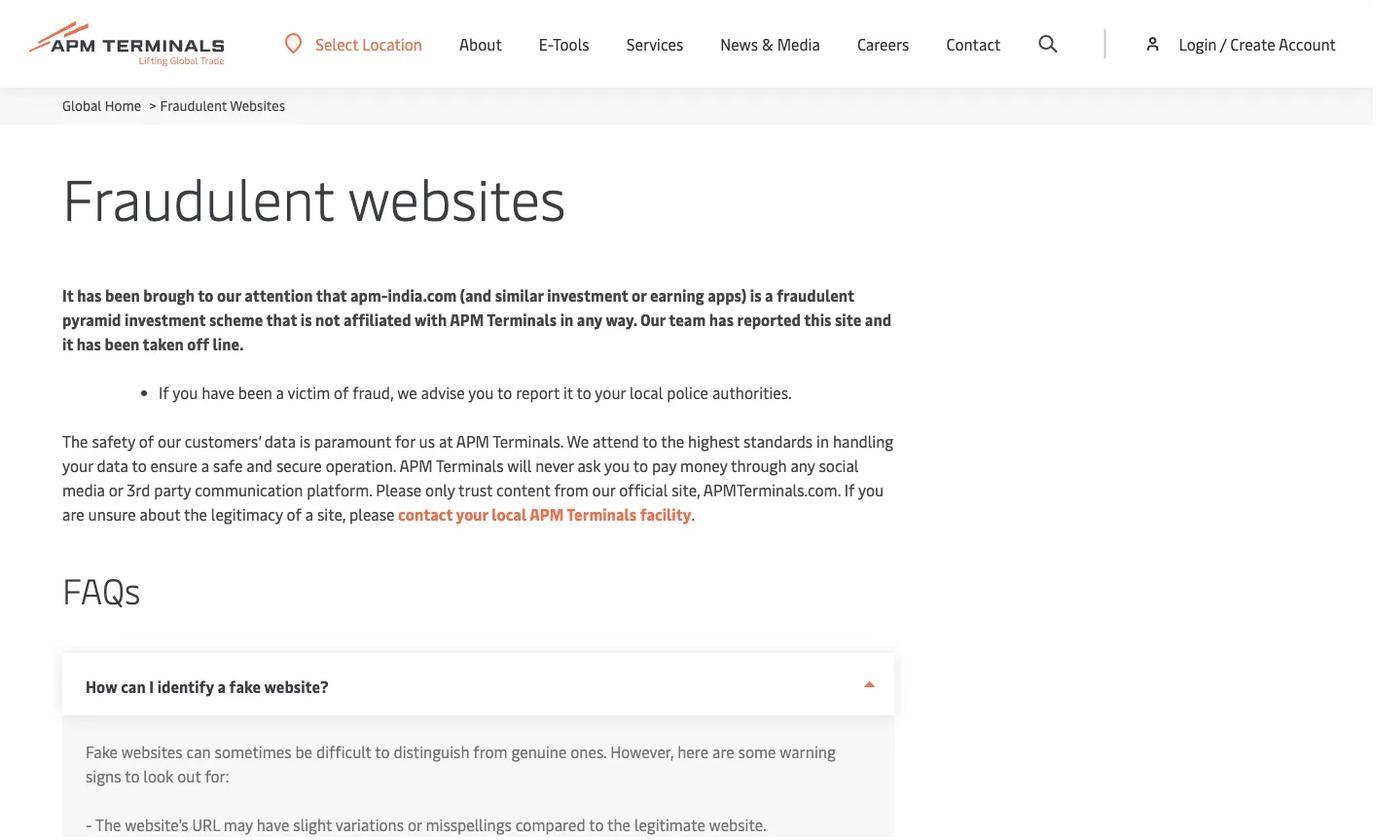 Task type: vqa. For each thing, say whether or not it's contained in the screenshot.
APM
yes



Task type: describe. For each thing, give the bounding box(es) containing it.
e-
[[539, 33, 553, 54]]

fraudulent websites
[[62, 158, 566, 235]]

website?
[[264, 676, 329, 697]]

please
[[376, 480, 422, 500]]

facility
[[640, 504, 692, 525]]

-
[[86, 815, 92, 835]]

difficult
[[316, 741, 372, 762]]

0 horizontal spatial our
[[158, 431, 181, 452]]

0 vertical spatial the
[[661, 431, 685, 452]]

will
[[508, 455, 532, 476]]

of fraud,
[[334, 382, 394, 403]]

money
[[681, 455, 728, 476]]

trust
[[459, 480, 493, 500]]

legitimate
[[635, 815, 706, 835]]

with
[[415, 309, 447, 330]]

variations
[[336, 815, 404, 835]]

0 horizontal spatial investment
[[125, 309, 206, 330]]

faqs
[[62, 566, 141, 613]]

1 horizontal spatial of
[[287, 504, 302, 525]]

if you have been a victim of fraud, we advise you to report it to your local police authorities.
[[159, 382, 792, 403]]

i
[[149, 676, 154, 697]]

police
[[667, 382, 709, 403]]

website.
[[709, 815, 767, 835]]

distinguish
[[394, 741, 470, 762]]

global home link
[[62, 96, 141, 114]]

identify
[[157, 676, 214, 697]]

fake
[[86, 741, 118, 762]]

or inside the it has been brough to our attention that apm-india.com (and similar investment or earning apps) is a fraudulent pyramid investment scheme that is not affiliated with apm terminals in any way. our team has reported this site and it has been taken off line.
[[632, 285, 647, 306]]

contact your local apm terminals facility link
[[395, 504, 692, 525]]

for:
[[205, 766, 229, 787]]

you down social
[[859, 480, 884, 500]]

select
[[316, 33, 359, 54]]

to up 3rd
[[132, 455, 147, 476]]

1 vertical spatial fraudulent
[[62, 158, 334, 235]]

slight
[[293, 815, 332, 835]]

operation.
[[326, 455, 396, 476]]

- the website's url may have slight variations or misspellings compared to the legitimate website.
[[86, 815, 767, 835]]

news
[[721, 33, 759, 54]]

or inside the safety of our customers' data is paramount for us at apm terminals. we attend to the highest standards in handling your data to ensure a safe and secure operation. apm terminals will never ask you to pay money through any social media or 3rd party communication platform. please only trust content from our official site, apmterminals.com. if you are unsure about the legitimacy of a site, please
[[109, 480, 123, 500]]

you right advise
[[469, 382, 494, 403]]

media
[[778, 33, 821, 54]]

it
[[62, 285, 74, 306]]

0 vertical spatial data
[[265, 431, 296, 452]]

in inside the safety of our customers' data is paramount for us at apm terminals. we attend to the highest standards in handling your data to ensure a safe and secure operation. apm terminals will never ask you to pay money through any social media or 3rd party communication platform. please only trust content from our official site, apmterminals.com. if you are unsure about the legitimacy of a site, please
[[817, 431, 830, 452]]

from inside the safety of our customers' data is paramount for us at apm terminals. we attend to the highest standards in handling your data to ensure a safe and secure operation. apm terminals will never ask you to pay money through any social media or 3rd party communication platform. please only trust content from our official site, apmterminals.com. if you are unsure about the legitimacy of a site, please
[[555, 480, 589, 500]]

handling
[[833, 431, 894, 452]]

0 horizontal spatial the
[[184, 504, 207, 525]]

compared
[[516, 815, 586, 835]]

create
[[1231, 33, 1276, 54]]

0 vertical spatial has
[[77, 285, 102, 306]]

us
[[419, 431, 435, 452]]

have inside how can i identify a fake website? element
[[257, 815, 290, 835]]

official
[[620, 480, 668, 500]]

a left safe
[[201, 455, 209, 476]]

team
[[669, 309, 706, 330]]

party
[[154, 480, 191, 500]]

global home > fraudulent websites
[[62, 96, 285, 114]]

off
[[187, 333, 209, 354]]

ones.
[[571, 741, 607, 762]]

.
[[692, 504, 695, 525]]

the safety of our customers' data is paramount for us at apm terminals. we attend to the highest standards in handling your data to ensure a safe and secure operation. apm terminals will never ask you to pay money through any social media or 3rd party communication platform. please only trust content from our official site, apmterminals.com. if you are unsure about the legitimacy of a site, please
[[62, 431, 894, 525]]

the inside the safety of our customers' data is paramount for us at apm terminals. we attend to the highest standards in handling your data to ensure a safe and secure operation. apm terminals will never ask you to pay money through any social media or 3rd party communication platform. please only trust content from our official site, apmterminals.com. if you are unsure about the legitimacy of a site, please
[[62, 431, 88, 452]]

our inside the it has been brough to our attention that apm-india.com (and similar investment or earning apps) is a fraudulent pyramid investment scheme that is not affiliated with apm terminals in any way. our team has reported this site and it has been taken off line.
[[217, 285, 241, 306]]

social
[[819, 455, 859, 476]]

select location button
[[285, 33, 423, 54]]

1 horizontal spatial investment
[[547, 285, 629, 306]]

any inside the safety of our customers' data is paramount for us at apm terminals. we attend to the highest standards in handling your data to ensure a safe and secure operation. apm terminals will never ask you to pay money through any social media or 3rd party communication platform. please only trust content from our official site, apmterminals.com. if you are unsure about the legitimacy of a site, please
[[791, 455, 816, 476]]

1 horizontal spatial that
[[316, 285, 347, 306]]

1 vertical spatial data
[[97, 455, 128, 476]]

safety
[[92, 431, 135, 452]]

services
[[627, 33, 684, 54]]

url
[[192, 815, 220, 835]]

careers button
[[858, 0, 910, 88]]

global
[[62, 96, 102, 114]]

scheme
[[209, 309, 263, 330]]

about
[[140, 504, 181, 525]]

some
[[739, 741, 777, 762]]

attend
[[593, 431, 640, 452]]

3rd
[[127, 480, 150, 500]]

>
[[149, 96, 156, 114]]

how can i identify a fake website? button
[[62, 653, 895, 716]]

not
[[316, 309, 340, 330]]

you down attend
[[605, 455, 630, 476]]

2 horizontal spatial your
[[595, 382, 626, 403]]

customers'
[[185, 431, 261, 452]]

here
[[678, 741, 709, 762]]

contact your local apm terminals facility .
[[395, 504, 695, 525]]

0 vertical spatial fraudulent
[[160, 96, 227, 114]]

to right compared
[[589, 815, 604, 835]]

websites for fake
[[122, 741, 183, 762]]

contact
[[398, 504, 453, 525]]

login / create account
[[1180, 33, 1337, 54]]

may
[[224, 815, 253, 835]]

to left pay
[[634, 455, 649, 476]]

0 vertical spatial local
[[630, 382, 663, 403]]

ask
[[578, 455, 601, 476]]

standards
[[744, 431, 813, 452]]

through
[[731, 455, 787, 476]]

website's
[[125, 815, 189, 835]]

apps)
[[708, 285, 747, 306]]

your inside the safety of our customers' data is paramount for us at apm terminals. we attend to the highest standards in handling your data to ensure a safe and secure operation. apm terminals will never ask you to pay money through any social media or 3rd party communication platform. please only trust content from our official site, apmterminals.com. if you are unsure about the legitimacy of a site, please
[[62, 455, 93, 476]]

1 vertical spatial has
[[710, 309, 734, 330]]

be
[[295, 741, 313, 762]]

legitimacy
[[211, 504, 283, 525]]

way. our
[[606, 309, 666, 330]]

apm inside the it has been brough to our attention that apm-india.com (and similar investment or earning apps) is a fraudulent pyramid investment scheme that is not affiliated with apm terminals in any way. our team has reported this site and it has been taken off line.
[[450, 309, 484, 330]]

apm right at
[[456, 431, 490, 452]]

reported
[[738, 309, 801, 330]]

authorities.
[[713, 382, 792, 403]]

careers
[[858, 33, 910, 54]]

it inside the it has been brough to our attention that apm-india.com (and similar investment or earning apps) is a fraudulent pyramid investment scheme that is not affiliated with apm terminals in any way. our team has reported this site and it has been taken off line.
[[62, 333, 73, 354]]

we
[[567, 431, 589, 452]]

highest
[[689, 431, 740, 452]]

and inside the safety of our customers' data is paramount for us at apm terminals. we attend to the highest standards in handling your data to ensure a safe and secure operation. apm terminals will never ask you to pay money through any social media or 3rd party communication platform. please only trust content from our official site, apmterminals.com. if you are unsure about the legitimacy of a site, please
[[247, 455, 273, 476]]



Task type: locate. For each thing, give the bounding box(es) containing it.
attention
[[245, 285, 313, 306]]

are right the here
[[713, 741, 735, 762]]

to left look
[[125, 766, 140, 787]]

your down trust
[[456, 504, 488, 525]]

how
[[86, 676, 117, 697]]

0 vertical spatial in
[[561, 309, 574, 330]]

terminals inside the it has been brough to our attention that apm-india.com (and similar investment or earning apps) is a fraudulent pyramid investment scheme that is not affiliated with apm terminals in any way. our team has reported this site and it has been taken off line.
[[487, 309, 557, 330]]

a inside the it has been brough to our attention that apm-india.com (and similar investment or earning apps) is a fraudulent pyramid investment scheme that is not affiliated with apm terminals in any way. our team has reported this site and it has been taken off line.
[[765, 285, 774, 306]]

apm down for
[[400, 455, 433, 476]]

fraudulent
[[160, 96, 227, 114], [62, 158, 334, 235]]

login / create account link
[[1144, 0, 1337, 88]]

1 vertical spatial your
[[62, 455, 93, 476]]

login
[[1180, 33, 1217, 54]]

the left legitimate
[[608, 815, 631, 835]]

are inside fake websites can sometimes be difficult to distinguish from genuine ones. however, here are some warning signs to look out for:
[[713, 741, 735, 762]]

2 horizontal spatial or
[[632, 285, 647, 306]]

0 vertical spatial from
[[555, 480, 589, 500]]

it right the report at the left of page
[[564, 382, 573, 403]]

1 vertical spatial websites
[[122, 741, 183, 762]]

0 horizontal spatial in
[[561, 309, 574, 330]]

1 vertical spatial is
[[301, 309, 312, 330]]

terminals down official
[[567, 504, 637, 525]]

advise
[[421, 382, 465, 403]]

0 vertical spatial are
[[62, 504, 84, 525]]

to
[[198, 285, 214, 306], [498, 382, 513, 403], [577, 382, 592, 403], [643, 431, 658, 452], [132, 455, 147, 476], [634, 455, 649, 476], [375, 741, 390, 762], [125, 766, 140, 787], [589, 815, 604, 835]]

earning
[[650, 285, 705, 306]]

from left genuine
[[474, 741, 508, 762]]

1 vertical spatial or
[[109, 480, 123, 500]]

look
[[143, 766, 174, 787]]

any inside the it has been brough to our attention that apm-india.com (and similar investment or earning apps) is a fraudulent pyramid investment scheme that is not affiliated with apm terminals in any way. our team has reported this site and it has been taken off line.
[[577, 309, 603, 330]]

are down media
[[62, 504, 84, 525]]

1 vertical spatial investment
[[125, 309, 206, 330]]

0 vertical spatial any
[[577, 309, 603, 330]]

1 horizontal spatial the
[[608, 815, 631, 835]]

only
[[426, 480, 455, 500]]

0 vertical spatial it
[[62, 333, 73, 354]]

2 vertical spatial is
[[300, 431, 311, 452]]

0 horizontal spatial if
[[159, 382, 169, 403]]

0 vertical spatial site,
[[672, 480, 701, 500]]

to right difficult at the left bottom of page
[[375, 741, 390, 762]]

0 vertical spatial investment
[[547, 285, 629, 306]]

0 horizontal spatial any
[[577, 309, 603, 330]]

2 vertical spatial the
[[608, 815, 631, 835]]

the right -
[[95, 815, 121, 835]]

that
[[316, 285, 347, 306], [266, 309, 297, 330]]

and up communication
[[247, 455, 273, 476]]

been down pyramid on the top left of the page
[[105, 333, 140, 354]]

been up pyramid on the top left of the page
[[105, 285, 140, 306]]

and right site
[[865, 309, 892, 330]]

0 vertical spatial can
[[121, 676, 146, 697]]

has down the apps)
[[710, 309, 734, 330]]

2 horizontal spatial our
[[593, 480, 616, 500]]

how can i identify a fake website?
[[86, 676, 329, 697]]

0 horizontal spatial data
[[97, 455, 128, 476]]

investment up "way. our"
[[547, 285, 629, 306]]

1 vertical spatial of
[[287, 504, 302, 525]]

or left 3rd
[[109, 480, 123, 500]]

1 vertical spatial our
[[158, 431, 181, 452]]

and
[[865, 309, 892, 330], [247, 455, 273, 476]]

have left been a
[[202, 382, 235, 403]]

content
[[497, 480, 551, 500]]

0 horizontal spatial can
[[121, 676, 146, 697]]

from inside fake websites can sometimes be difficult to distinguish from genuine ones. however, here are some warning signs to look out for:
[[474, 741, 508, 762]]

is left not
[[301, 309, 312, 330]]

a
[[765, 285, 774, 306], [201, 455, 209, 476], [306, 504, 314, 525], [218, 676, 226, 697]]

victim
[[288, 382, 330, 403]]

1 vertical spatial are
[[713, 741, 735, 762]]

e-tools button
[[539, 0, 590, 88]]

1 vertical spatial and
[[247, 455, 273, 476]]

0 horizontal spatial site,
[[317, 504, 346, 525]]

contact button
[[947, 0, 1001, 88]]

0 vertical spatial is
[[751, 285, 762, 306]]

is up reported
[[751, 285, 762, 306]]

0 horizontal spatial from
[[474, 741, 508, 762]]

the inside how can i identify a fake website? element
[[608, 815, 631, 835]]

news & media button
[[721, 0, 821, 88]]

1 horizontal spatial your
[[456, 504, 488, 525]]

for
[[395, 431, 416, 452]]

0 horizontal spatial it
[[62, 333, 73, 354]]

1 horizontal spatial the
[[95, 815, 121, 835]]

0 vertical spatial been
[[105, 285, 140, 306]]

sometimes
[[215, 741, 292, 762]]

a left fake
[[218, 676, 226, 697]]

from down never
[[555, 480, 589, 500]]

0 vertical spatial the
[[62, 431, 88, 452]]

terminals
[[487, 309, 557, 330], [436, 455, 504, 476], [567, 504, 637, 525]]

1 horizontal spatial have
[[257, 815, 290, 835]]

any left "way. our"
[[577, 309, 603, 330]]

1 horizontal spatial websites
[[348, 158, 566, 235]]

has down pyramid on the top left of the page
[[77, 333, 101, 354]]

can
[[121, 676, 146, 697], [187, 741, 211, 762]]

a up reported
[[765, 285, 774, 306]]

0 vertical spatial if
[[159, 382, 169, 403]]

if down taken
[[159, 382, 169, 403]]

out
[[177, 766, 201, 787]]

1 vertical spatial have
[[257, 815, 290, 835]]

0 vertical spatial and
[[865, 309, 892, 330]]

are
[[62, 504, 84, 525], [713, 741, 735, 762]]

fraudulent down global home > fraudulent websites
[[62, 158, 334, 235]]

1 vertical spatial it
[[564, 382, 573, 403]]

has right it
[[77, 285, 102, 306]]

0 horizontal spatial are
[[62, 504, 84, 525]]

1 horizontal spatial are
[[713, 741, 735, 762]]

or right variations
[[408, 815, 422, 835]]

1 vertical spatial been
[[105, 333, 140, 354]]

genuine
[[512, 741, 567, 762]]

your up media
[[62, 455, 93, 476]]

if down social
[[845, 480, 855, 500]]

local
[[630, 382, 663, 403], [492, 504, 527, 525]]

the inside how can i identify a fake website? element
[[95, 815, 121, 835]]

0 horizontal spatial your
[[62, 455, 93, 476]]

it has been brough to our attention that apm-india.com (and similar investment or earning apps) is a fraudulent pyramid investment scheme that is not affiliated with apm terminals in any way. our team has reported this site and it has been taken off line.
[[62, 285, 892, 354]]

site, up '.'
[[672, 480, 701, 500]]

0 vertical spatial your
[[595, 382, 626, 403]]

site, down the platform.
[[317, 504, 346, 525]]

your
[[595, 382, 626, 403], [62, 455, 93, 476], [456, 504, 488, 525]]

1 horizontal spatial in
[[817, 431, 830, 452]]

that up not
[[316, 285, 347, 306]]

to right brough
[[198, 285, 214, 306]]

or up "way. our"
[[632, 285, 647, 306]]

terminals inside the safety of our customers' data is paramount for us at apm terminals. we attend to the highest standards in handling your data to ensure a safe and secure operation. apm terminals will never ask you to pay money through any social media or 3rd party communication platform. please only trust content from our official site, apmterminals.com. if you are unsure about the legitimacy of a site, please
[[436, 455, 504, 476]]

data down safety
[[97, 455, 128, 476]]

and inside the it has been brough to our attention that apm-india.com (and similar investment or earning apps) is a fraudulent pyramid investment scheme that is not affiliated with apm terminals in any way. our team has reported this site and it has been taken off line.
[[865, 309, 892, 330]]

secure
[[276, 455, 322, 476]]

0 horizontal spatial that
[[266, 309, 297, 330]]

can left i
[[121, 676, 146, 697]]

data up secure
[[265, 431, 296, 452]]

1 vertical spatial local
[[492, 504, 527, 525]]

0 vertical spatial have
[[202, 382, 235, 403]]

home
[[105, 96, 141, 114]]

data
[[265, 431, 296, 452], [97, 455, 128, 476]]

are inside the safety of our customers' data is paramount for us at apm terminals. we attend to the highest standards in handling your data to ensure a safe and secure operation. apm terminals will never ask you to pay money through any social media or 3rd party communication platform. please only trust content from our official site, apmterminals.com. if you are unsure about the legitimacy of a site, please
[[62, 504, 84, 525]]

1 horizontal spatial it
[[564, 382, 573, 403]]

a inside dropdown button
[[218, 676, 226, 697]]

apm down content
[[530, 504, 564, 525]]

been a
[[238, 382, 284, 403]]

it down pyramid on the top left of the page
[[62, 333, 73, 354]]

2 horizontal spatial the
[[661, 431, 685, 452]]

can up out
[[187, 741, 211, 762]]

1 vertical spatial can
[[187, 741, 211, 762]]

fraudulent right >
[[160, 96, 227, 114]]

fraudulent
[[777, 285, 855, 306]]

websites inside fake websites can sometimes be difficult to distinguish from genuine ones. however, here are some warning signs to look out for:
[[122, 741, 183, 762]]

paramount
[[314, 431, 391, 452]]

0 horizontal spatial have
[[202, 382, 235, 403]]

you
[[173, 382, 198, 403], [469, 382, 494, 403], [605, 455, 630, 476], [859, 480, 884, 500]]

0 vertical spatial terminals
[[487, 309, 557, 330]]

location
[[362, 33, 423, 54]]

communication
[[195, 480, 303, 500]]

is inside the safety of our customers' data is paramount for us at apm terminals. we attend to the highest standards in handling your data to ensure a safe and secure operation. apm terminals will never ask you to pay money through any social media or 3rd party communication platform. please only trust content from our official site, apmterminals.com. if you are unsure about the legitimacy of a site, please
[[300, 431, 311, 452]]

2 been from the top
[[105, 333, 140, 354]]

2 vertical spatial or
[[408, 815, 422, 835]]

our up scheme
[[217, 285, 241, 306]]

in left "way. our"
[[561, 309, 574, 330]]

1 vertical spatial if
[[845, 480, 855, 500]]

/
[[1221, 33, 1227, 54]]

2 vertical spatial terminals
[[567, 504, 637, 525]]

1 horizontal spatial site,
[[672, 480, 701, 500]]

0 vertical spatial websites
[[348, 158, 566, 235]]

1 vertical spatial from
[[474, 741, 508, 762]]

1 vertical spatial the
[[95, 815, 121, 835]]

1 horizontal spatial or
[[408, 815, 422, 835]]

0 horizontal spatial or
[[109, 480, 123, 500]]

to up pay
[[643, 431, 658, 452]]

have right may
[[257, 815, 290, 835]]

2 vertical spatial has
[[77, 333, 101, 354]]

1 horizontal spatial local
[[630, 382, 663, 403]]

0 horizontal spatial of
[[139, 431, 154, 452]]

1 horizontal spatial any
[[791, 455, 816, 476]]

in up social
[[817, 431, 830, 452]]

1 vertical spatial in
[[817, 431, 830, 452]]

the left safety
[[62, 431, 88, 452]]

please
[[350, 504, 395, 525]]

terminals up trust
[[436, 455, 504, 476]]

is up secure
[[300, 431, 311, 452]]

1 horizontal spatial our
[[217, 285, 241, 306]]

site
[[835, 309, 862, 330]]

to left the report at the left of page
[[498, 382, 513, 403]]

report
[[516, 382, 560, 403]]

0 vertical spatial our
[[217, 285, 241, 306]]

0 vertical spatial or
[[632, 285, 647, 306]]

0 horizontal spatial local
[[492, 504, 527, 525]]

1 been from the top
[[105, 285, 140, 306]]

any down standards
[[791, 455, 816, 476]]

if
[[159, 382, 169, 403], [845, 480, 855, 500]]

is
[[751, 285, 762, 306], [301, 309, 312, 330], [300, 431, 311, 452]]

1 vertical spatial terminals
[[436, 455, 504, 476]]

1 horizontal spatial and
[[865, 309, 892, 330]]

apm right with
[[450, 309, 484, 330]]

the up pay
[[661, 431, 685, 452]]

local down content
[[492, 504, 527, 525]]

our down ask
[[593, 480, 616, 500]]

in inside the it has been brough to our attention that apm-india.com (and similar investment or earning apps) is a fraudulent pyramid investment scheme that is not affiliated with apm terminals in any way. our team has reported this site and it has been taken off line.
[[561, 309, 574, 330]]

if inside the safety of our customers' data is paramount for us at apm terminals. we attend to the highest standards in handling your data to ensure a safe and secure operation. apm terminals will never ask you to pay money through any social media or 3rd party communication platform. please only trust content from our official site, apmterminals.com. if you are unsure about the legitimacy of a site, please
[[845, 480, 855, 500]]

taken
[[143, 333, 184, 354]]

warning
[[780, 741, 836, 762]]

site,
[[672, 480, 701, 500], [317, 504, 346, 525]]

you down 'off' at the left top of page
[[173, 382, 198, 403]]

1 horizontal spatial if
[[845, 480, 855, 500]]

1 horizontal spatial data
[[265, 431, 296, 452]]

about button
[[460, 0, 502, 88]]

services button
[[627, 0, 684, 88]]

the down party
[[184, 504, 207, 525]]

line.
[[213, 333, 244, 354]]

terminals down similar
[[487, 309, 557, 330]]

fake websites can sometimes be difficult to distinguish from genuine ones. however, here are some warning signs to look out for:
[[86, 741, 836, 787]]

our up ensure
[[158, 431, 181, 452]]

or inside how can i identify a fake website? element
[[408, 815, 422, 835]]

of right legitimacy
[[287, 504, 302, 525]]

can inside dropdown button
[[121, 676, 146, 697]]

1 vertical spatial the
[[184, 504, 207, 525]]

however,
[[611, 741, 674, 762]]

websites
[[348, 158, 566, 235], [122, 741, 183, 762]]

investment up taken
[[125, 309, 206, 330]]

your up attend
[[595, 382, 626, 403]]

how can i identify a fake website? element
[[62, 716, 895, 837]]

a down the platform.
[[306, 504, 314, 525]]

1 vertical spatial any
[[791, 455, 816, 476]]

platform.
[[307, 480, 372, 500]]

local left police
[[630, 382, 663, 403]]

of right safety
[[139, 431, 154, 452]]

the
[[62, 431, 88, 452], [95, 815, 121, 835]]

that down attention
[[266, 309, 297, 330]]

media
[[62, 480, 105, 500]]

1 vertical spatial that
[[266, 309, 297, 330]]

0 vertical spatial of
[[139, 431, 154, 452]]

websites for fraudulent
[[348, 158, 566, 235]]

tools
[[553, 33, 590, 54]]

investment
[[547, 285, 629, 306], [125, 309, 206, 330]]

2 vertical spatial our
[[593, 480, 616, 500]]

0 horizontal spatial and
[[247, 455, 273, 476]]

to inside the it has been brough to our attention that apm-india.com (and similar investment or earning apps) is a fraudulent pyramid investment scheme that is not affiliated with apm terminals in any way. our team has reported this site and it has been taken off line.
[[198, 285, 214, 306]]

2 vertical spatial your
[[456, 504, 488, 525]]

0 horizontal spatial the
[[62, 431, 88, 452]]

this
[[804, 309, 832, 330]]

misspellings
[[426, 815, 512, 835]]

0 vertical spatial that
[[316, 285, 347, 306]]

1 horizontal spatial from
[[555, 480, 589, 500]]

apmterminals.com.
[[704, 480, 841, 500]]

brough
[[143, 285, 195, 306]]

to right the report at the left of page
[[577, 382, 592, 403]]

it
[[62, 333, 73, 354], [564, 382, 573, 403]]

can inside fake websites can sometimes be difficult to distinguish from genuine ones. however, here are some warning signs to look out for:
[[187, 741, 211, 762]]

india.com (and
[[388, 285, 492, 306]]

1 vertical spatial site,
[[317, 504, 346, 525]]



